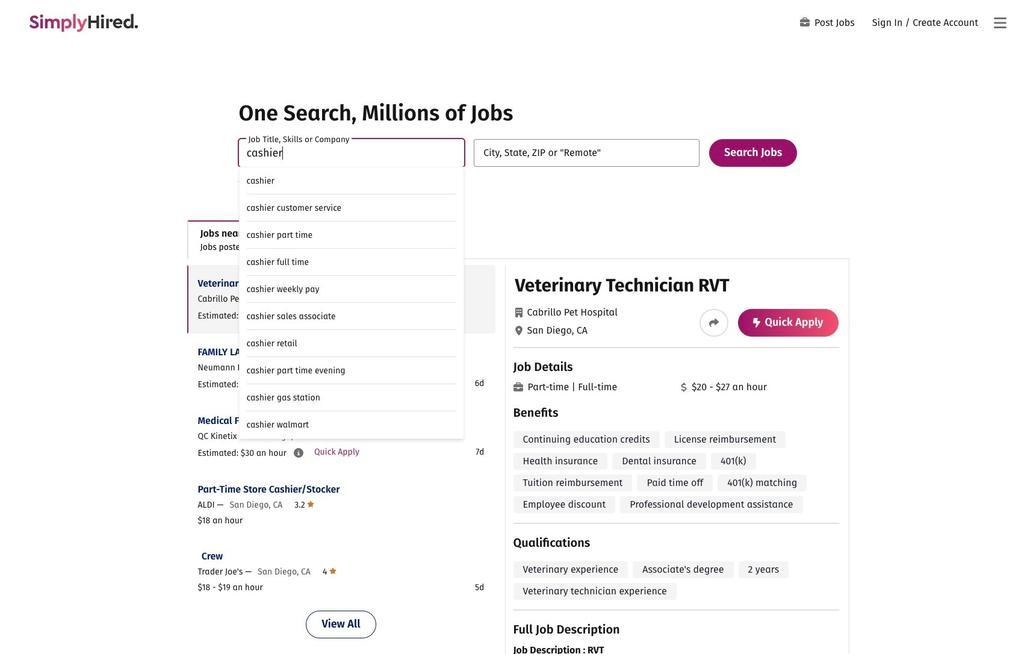 Task type: describe. For each thing, give the bounding box(es) containing it.
6 option from the top
[[239, 303, 464, 330]]

9 option from the top
[[239, 384, 464, 411]]

8 option from the top
[[239, 357, 464, 384]]

star image
[[330, 566, 337, 576]]

bolt lightning image
[[753, 318, 761, 328]]

2 option from the top
[[239, 195, 464, 222]]

briefcase image
[[801, 17, 810, 27]]

briefcase image
[[514, 383, 523, 392]]

job salary disclaimer image
[[294, 448, 304, 458]]

0 vertical spatial 3.2 out of 5 stars element
[[317, 431, 337, 442]]

building image
[[515, 308, 523, 317]]

veterinary technician rvt element
[[505, 265, 849, 654]]



Task type: locate. For each thing, give the bounding box(es) containing it.
7 option from the top
[[239, 330, 464, 357]]

simplyhired logo image
[[29, 14, 139, 32]]

10 option from the top
[[239, 411, 464, 439]]

star image for bottom 3.2 out of 5 stars element
[[307, 499, 315, 509]]

3 option from the top
[[239, 222, 464, 249]]

5 option from the top
[[239, 276, 464, 303]]

4 out of 5 stars element
[[323, 566, 337, 577]]

1 horizontal spatial star image
[[330, 431, 337, 440]]

list box
[[239, 167, 465, 439]]

main menu image
[[994, 16, 1007, 30]]

1 vertical spatial star image
[[307, 499, 315, 509]]

1 vertical spatial 3.2 out of 5 stars element
[[295, 499, 315, 510]]

None field
[[239, 139, 465, 439], [474, 139, 700, 167], [239, 139, 465, 439], [474, 139, 700, 167]]

option
[[239, 167, 464, 195], [239, 195, 464, 222], [239, 222, 464, 249], [239, 249, 464, 276], [239, 276, 464, 303], [239, 303, 464, 330], [239, 330, 464, 357], [239, 357, 464, 384], [239, 384, 464, 411], [239, 411, 464, 439]]

1 horizontal spatial 3.2 out of 5 stars element
[[317, 431, 337, 442]]

4 option from the top
[[239, 249, 464, 276]]

1 option from the top
[[239, 167, 464, 195]]

3.2 out of 5 stars element
[[317, 431, 337, 442], [295, 499, 315, 510]]

share this job image
[[709, 318, 719, 328]]

location dot image
[[515, 326, 523, 336]]

list
[[187, 265, 495, 605]]

None text field
[[239, 139, 465, 167], [474, 139, 700, 167], [239, 139, 465, 167], [474, 139, 700, 167]]

0 horizontal spatial star image
[[307, 499, 315, 509]]

0 horizontal spatial 3.2 out of 5 stars element
[[295, 499, 315, 510]]

0 vertical spatial star image
[[330, 431, 337, 440]]

star image for topmost 3.2 out of 5 stars element
[[330, 431, 337, 440]]

star image
[[330, 431, 337, 440], [307, 499, 315, 509]]

dollar sign image
[[681, 383, 687, 392]]



Task type: vqa. For each thing, say whether or not it's contained in the screenshot.
The Sponsored Jobs Disclaimer icon
no



